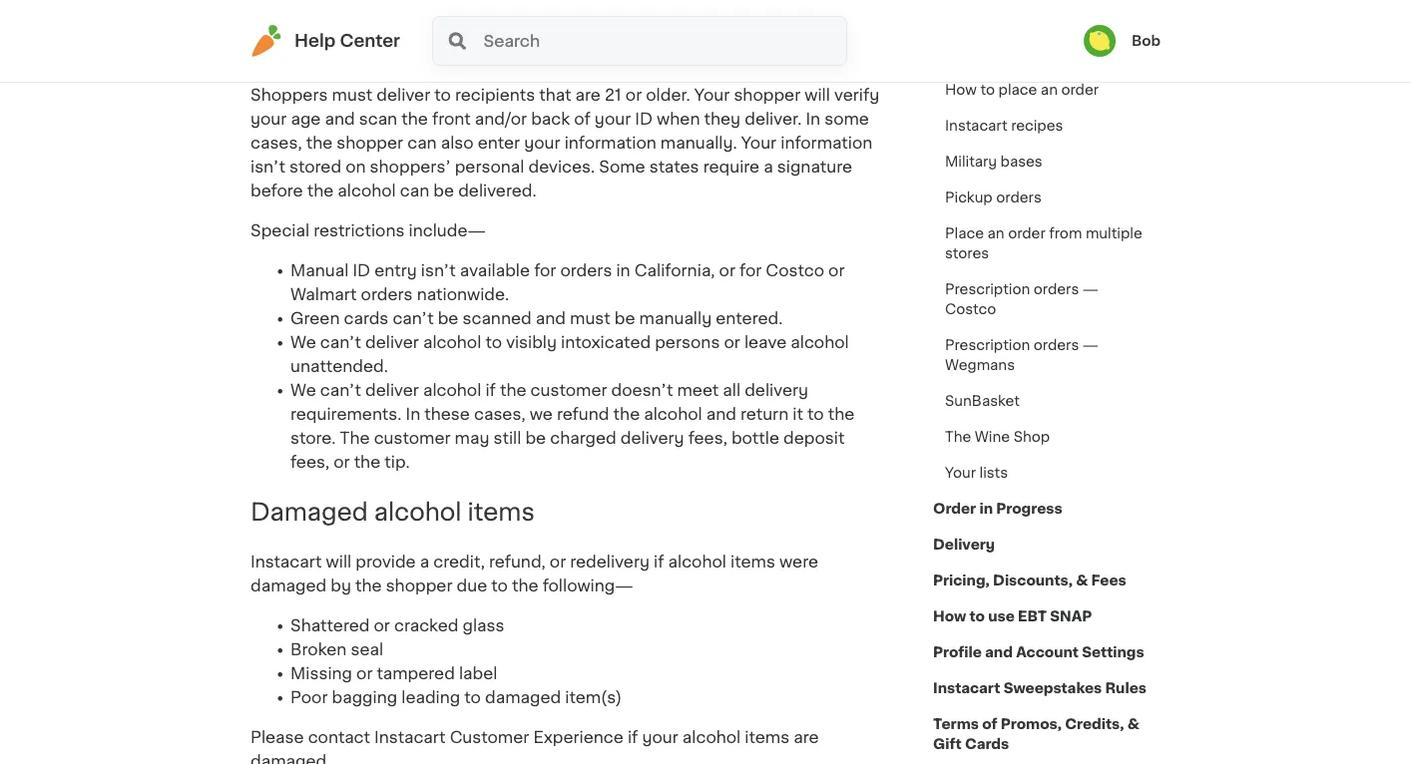 Task type: locate. For each thing, give the bounding box(es) containing it.
and down use
[[986, 646, 1013, 660]]

rules
[[1106, 682, 1147, 696]]

the down stored at the top left
[[307, 183, 334, 199]]

settings
[[1083, 646, 1145, 660]]

orders inside prescription orders — costco
[[1034, 283, 1080, 297]]

instacart image
[[251, 25, 283, 57]]

how to use ebt snap link
[[934, 599, 1093, 635]]

terms of promos, credits, & gift cards
[[934, 718, 1140, 752]]

0 horizontal spatial in
[[406, 407, 421, 423]]

deliver down cards
[[366, 335, 419, 351]]

0 horizontal spatial information
[[565, 135, 657, 151]]

to inside shoppers must deliver to recipients that are 21 or older. your shopper will verify your age and scan the front and/or back of your id when they deliver. in some cases, the shopper can also enter your information manually. your information isn't stored on shoppers' personal devices.
[[435, 88, 451, 104]]

instacart down leading
[[375, 730, 446, 746]]

0 horizontal spatial &
[[1077, 574, 1089, 588]]

1 horizontal spatial information
[[781, 135, 873, 151]]

will up by
[[326, 555, 352, 571]]

&
[[1077, 574, 1089, 588], [1128, 718, 1140, 732]]

1 vertical spatial if
[[654, 555, 665, 571]]

cards
[[966, 738, 1010, 752]]

california,
[[635, 263, 716, 279]]

1 horizontal spatial cases,
[[474, 407, 526, 423]]

in inside manual id entry isn't available for orders in california, or for costco or walmart orders nationwide. green cards can't be scanned and must be manually entered. we can't deliver alcohol to visibly intoxicated persons or leave alcohol unattended. we can't deliver alcohol if the customer doesn't meet all delivery requirements. in these cases, we refund the alcohol and return it to the store. the customer may still be charged delivery fees, bottle deposit fees, or the tip.
[[406, 407, 421, 423]]

can't right cards
[[393, 311, 434, 327]]

2 vertical spatial shopper
[[386, 579, 453, 595]]

1 vertical spatial order
[[1009, 227, 1046, 241]]

in left some
[[806, 111, 821, 127]]

instacart down damaged
[[251, 555, 322, 571]]

devices.
[[529, 159, 595, 175]]

a left credit,
[[420, 555, 430, 571]]

how down send
[[946, 83, 977, 97]]

items
[[468, 501, 535, 525], [731, 555, 776, 571], [745, 730, 790, 746]]

instacart for instacart sweepstakes rules
[[934, 682, 1001, 696]]

1 horizontal spatial an
[[1041, 83, 1058, 97]]

1 horizontal spatial isn't
[[421, 263, 456, 279]]

if right redelivery
[[654, 555, 665, 571]]

provide
[[356, 555, 416, 571]]

0 vertical spatial fees,
[[689, 431, 728, 447]]

1 vertical spatial costco
[[946, 303, 997, 317]]

fees, left "bottle"
[[689, 431, 728, 447]]

costco
[[766, 263, 825, 279], [946, 303, 997, 317]]

1 horizontal spatial damaged
[[485, 690, 561, 706]]

2 horizontal spatial if
[[654, 555, 665, 571]]

we down unattended.
[[291, 383, 316, 399]]

of inside terms of promos, credits, & gift cards
[[983, 718, 998, 732]]

0 vertical spatial costco
[[766, 263, 825, 279]]

in inside shoppers must deliver to recipients that are 21 or older. your shopper will verify your age and scan the front and/or back of your id when they deliver. in some cases, the shopper can also enter your information manually. your information isn't stored on shoppers' personal devices.
[[806, 111, 821, 127]]

shopper up cracked
[[386, 579, 453, 595]]

0 horizontal spatial for
[[534, 263, 557, 279]]

2 vertical spatial items
[[745, 730, 790, 746]]

prescription inside "prescription orders — wegmans"
[[946, 339, 1031, 352]]

in left these
[[406, 407, 421, 423]]

1 vertical spatial an
[[988, 227, 1005, 241]]

delivery up return
[[745, 383, 809, 399]]

doesn't
[[612, 383, 673, 399]]

your down deliver.
[[742, 135, 777, 151]]

0 vertical spatial prescription
[[946, 283, 1031, 297]]

manual id entry isn't available for orders in california, or for costco or walmart orders nationwide. green cards can't be scanned and must be manually entered. we can't deliver alcohol to visibly intoxicated persons or leave alcohol unattended. we can't deliver alcohol if the customer doesn't meet all delivery requirements. in these cases, we refund the alcohol and return it to the store. the customer may still be charged delivery fees, bottle deposit fees, or the tip.
[[291, 263, 855, 471]]

manual
[[291, 263, 349, 279]]

1 horizontal spatial customer
[[531, 383, 608, 399]]

1 vertical spatial must
[[570, 311, 611, 327]]

0 horizontal spatial damaged
[[251, 579, 327, 595]]

0 vertical spatial damaged
[[251, 579, 327, 595]]

your down back
[[524, 135, 561, 151]]

how for how to place an order
[[946, 83, 977, 97]]

1 horizontal spatial fees,
[[689, 431, 728, 447]]

your right experience
[[643, 730, 679, 746]]

of up cards
[[983, 718, 998, 732]]

the wine shop
[[946, 430, 1051, 444]]

fees, down store.
[[291, 455, 330, 471]]

information up some
[[565, 135, 657, 151]]

delivery up scan
[[319, 48, 387, 64]]

and down all
[[707, 407, 737, 423]]

a right require
[[764, 159, 774, 175]]

1 horizontal spatial order
[[1062, 83, 1099, 97]]

will inside shoppers must deliver to recipients that are 21 or older. your shopper will verify your age and scan the front and/or back of your id when they deliver. in some cases, the shopper can also enter your information manually. your information isn't stored on shoppers' personal devices.
[[805, 88, 831, 104]]

1 vertical spatial isn't
[[421, 263, 456, 279]]

deliver
[[377, 88, 431, 104], [366, 335, 419, 351], [366, 383, 419, 399]]

1 vertical spatial items
[[731, 555, 776, 571]]

1 horizontal spatial costco
[[946, 303, 997, 317]]

0 horizontal spatial the
[[340, 431, 370, 447]]

some
[[599, 159, 646, 175]]

instacart right through
[[1083, 47, 1146, 61]]

1 vertical spatial we
[[291, 383, 316, 399]]

to down "scanned"
[[486, 335, 502, 351]]

2 for from the left
[[740, 263, 762, 279]]

0 vertical spatial delivery
[[319, 48, 387, 64]]

be up include—
[[434, 183, 454, 199]]

1 vertical spatial fees,
[[291, 455, 330, 471]]

shoppers
[[251, 88, 328, 104]]

pricing, discounts, & fees
[[934, 574, 1127, 588]]

scanned
[[463, 311, 532, 327]]

the down the requirements.
[[340, 431, 370, 447]]

shopper inside 'instacart will provide a credit, refund, or redelivery if alcohol items were damaged by the shopper due to the following—'
[[386, 579, 453, 595]]

be inside some states require a signature before the alcohol can be delivered.
[[434, 183, 454, 199]]

if right experience
[[628, 730, 638, 746]]

instacart up military on the right top of page
[[946, 119, 1008, 133]]

— down the multiple
[[1083, 283, 1099, 297]]

1 horizontal spatial of
[[983, 718, 998, 732]]

2 vertical spatial delivery
[[621, 431, 685, 447]]

orders down bases
[[997, 191, 1042, 205]]

can up shoppers' on the top left
[[408, 135, 437, 151]]

we down green
[[291, 335, 316, 351]]

prescription for costco
[[946, 283, 1031, 297]]

will up some
[[805, 88, 831, 104]]

contact
[[308, 730, 370, 746]]

order left from
[[1009, 227, 1046, 241]]

1 vertical spatial id
[[353, 263, 371, 279]]

1 vertical spatial shopper
[[337, 135, 404, 151]]

0 horizontal spatial id
[[353, 263, 371, 279]]

require
[[704, 159, 760, 175]]

are
[[576, 88, 601, 104], [794, 730, 819, 746]]

how inside "link"
[[946, 83, 977, 97]]

prescription up wegmans
[[946, 339, 1031, 352]]

how to place an order
[[946, 83, 1099, 97]]

instacart inside 'instacart will provide a credit, refund, or redelivery if alcohol items were damaged by the shopper due to the following—'
[[251, 555, 322, 571]]

delivery down doesn't
[[621, 431, 685, 447]]

and inside profile and account settings link
[[986, 646, 1013, 660]]

1 we from the top
[[291, 335, 316, 351]]

how
[[946, 83, 977, 97], [934, 610, 967, 624]]

1 horizontal spatial must
[[570, 311, 611, 327]]

broken
[[291, 643, 347, 659]]

profile and account settings
[[934, 646, 1145, 660]]

and right the age
[[325, 111, 355, 127]]

and up visibly
[[536, 311, 566, 327]]

2 horizontal spatial delivery
[[745, 383, 809, 399]]

the left wine
[[946, 430, 972, 444]]

orders down place an order from multiple stores link
[[1034, 283, 1080, 297]]

if inside please contact instacart customer experience if your alcohol items are damaged.
[[628, 730, 638, 746]]

for up "entered."
[[740, 263, 762, 279]]

id left entry
[[353, 263, 371, 279]]

isn't up nationwide.
[[421, 263, 456, 279]]

if up still
[[486, 383, 496, 399]]

cases, up still
[[474, 407, 526, 423]]

to down label
[[465, 690, 481, 706]]

a left gift
[[985, 47, 994, 61]]

items inside please contact instacart customer experience if your alcohol items are damaged.
[[745, 730, 790, 746]]

& left fees
[[1077, 574, 1089, 588]]

deliver up scan
[[377, 88, 431, 104]]

of right back
[[574, 111, 591, 127]]

damaged left by
[[251, 579, 327, 595]]

0 horizontal spatial will
[[326, 555, 352, 571]]

0 horizontal spatial are
[[576, 88, 601, 104]]

2 horizontal spatial your
[[946, 466, 977, 480]]

& down rules
[[1128, 718, 1140, 732]]

0 vertical spatial your
[[695, 88, 730, 104]]

0 vertical spatial an
[[1041, 83, 1058, 97]]

bob
[[1132, 34, 1161, 48]]

instacart inside please contact instacart customer experience if your alcohol items are damaged.
[[375, 730, 446, 746]]

0 horizontal spatial in
[[617, 263, 631, 279]]

some states require a signature before the alcohol can be delivered.
[[251, 159, 853, 199]]

Search search field
[[482, 17, 847, 65]]

profile
[[934, 646, 982, 660]]

we
[[530, 407, 553, 423]]

1 — from the top
[[1083, 283, 1099, 297]]

can't up unattended.
[[320, 335, 361, 351]]

1 vertical spatial can't
[[320, 335, 361, 351]]

prescription orders — wegmans link
[[934, 328, 1161, 383]]

may
[[455, 431, 490, 447]]

alcohol
[[251, 48, 315, 64]]

1 horizontal spatial &
[[1128, 718, 1140, 732]]

alcohol inside some states require a signature before the alcohol can be delivered.
[[338, 183, 396, 199]]

exceed
[[496, 48, 558, 64]]

— for prescription orders — wegmans
[[1083, 339, 1099, 352]]

1 vertical spatial cases,
[[474, 407, 526, 423]]

walmart
[[291, 287, 357, 303]]

of
[[574, 111, 591, 127], [983, 718, 998, 732]]

order down through
[[1062, 83, 1099, 97]]

to right due
[[492, 579, 508, 595]]

0 vertical spatial a
[[985, 47, 994, 61]]

instacart down profile
[[934, 682, 1001, 696]]

2 vertical spatial a
[[420, 555, 430, 571]]

0 horizontal spatial an
[[988, 227, 1005, 241]]

in left the california,
[[617, 263, 631, 279]]

0 horizontal spatial if
[[486, 383, 496, 399]]

prescription down stores
[[946, 283, 1031, 297]]

2 the from the left
[[340, 431, 370, 447]]

cases, down the age
[[251, 135, 302, 151]]

0 horizontal spatial must
[[332, 88, 373, 104]]

information up signature
[[781, 135, 873, 151]]

1 vertical spatial of
[[983, 718, 998, 732]]

0 vertical spatial cases,
[[251, 135, 302, 151]]

of inside shoppers must deliver to recipients that are 21 or older. your shopper will verify your age and scan the front and/or back of your id when they deliver. in some cases, the shopper can also enter your information manually. your information isn't stored on shoppers' personal devices.
[[574, 111, 591, 127]]

credits,
[[1066, 718, 1125, 732]]

1 vertical spatial will
[[326, 555, 352, 571]]

can't down unattended.
[[320, 383, 361, 399]]

— inside prescription orders — costco
[[1083, 283, 1099, 297]]

to up 'front'
[[435, 88, 451, 104]]

— down prescription orders — costco link
[[1083, 339, 1099, 352]]

1 prescription from the top
[[946, 283, 1031, 297]]

profile and account settings link
[[934, 635, 1145, 671]]

damaged inside shattered or cracked glass broken seal missing or tampered label poor bagging leading to damaged item(s)
[[485, 690, 561, 706]]

orders
[[391, 48, 446, 64], [997, 191, 1042, 205], [561, 263, 613, 279], [1034, 283, 1080, 297], [361, 287, 413, 303], [1034, 339, 1080, 352]]

damaged alcohol items
[[251, 501, 535, 525]]

and
[[325, 111, 355, 127], [536, 311, 566, 327], [707, 407, 737, 423], [986, 646, 1013, 660]]

in
[[617, 263, 631, 279], [980, 502, 994, 516]]

please contact instacart customer experience if your alcohol items are damaged.
[[251, 730, 819, 765]]

pickup orders link
[[934, 180, 1054, 216]]

poor
[[291, 690, 328, 706]]

shopper down scan
[[337, 135, 404, 151]]

intoxicated
[[561, 335, 651, 351]]

isn't inside shoppers must deliver to recipients that are 21 or older. your shopper will verify your age and scan the front and/or back of your id when they deliver. in some cases, the shopper can also enter your information manually. your information isn't stored on shoppers' personal devices.
[[251, 159, 286, 175]]

costco up "entered."
[[766, 263, 825, 279]]

prescription inside prescription orders — costco
[[946, 283, 1031, 297]]

2 vertical spatial your
[[946, 466, 977, 480]]

order inside "place an order from multiple stores"
[[1009, 227, 1046, 241]]

shoppers must deliver to recipients that are 21 or older. your shopper will verify your age and scan the front and/or back of your id when they deliver. in some cases, the shopper can also enter your information manually. your information isn't stored on shoppers' personal devices.
[[251, 88, 880, 175]]

the down refund,
[[512, 579, 539, 595]]

a inside 'instacart will provide a credit, refund, or redelivery if alcohol items were damaged by the shopper due to the following—'
[[420, 555, 430, 571]]

delivery link
[[934, 527, 996, 563]]

0 horizontal spatial isn't
[[251, 159, 286, 175]]

1 horizontal spatial in
[[806, 111, 821, 127]]

2 — from the top
[[1083, 339, 1099, 352]]

restrictions
[[314, 223, 405, 239]]

on
[[346, 159, 366, 175]]

for
[[534, 263, 557, 279], [740, 263, 762, 279]]

1 horizontal spatial will
[[805, 88, 831, 104]]

1 vertical spatial can
[[400, 183, 430, 199]]

in
[[806, 111, 821, 127], [406, 407, 421, 423]]

return
[[741, 407, 789, 423]]

1 vertical spatial customer
[[374, 431, 451, 447]]

1 horizontal spatial your
[[742, 135, 777, 151]]

1 vertical spatial —
[[1083, 339, 1099, 352]]

bob link
[[1084, 25, 1161, 57]]

by
[[331, 579, 351, 595]]

1 the from the left
[[946, 430, 972, 444]]

0 vertical spatial will
[[805, 88, 831, 104]]

isn't up before
[[251, 159, 286, 175]]

0 vertical spatial in
[[806, 111, 821, 127]]

entered.
[[716, 311, 783, 327]]

your
[[251, 111, 287, 127], [595, 111, 631, 127], [524, 135, 561, 151], [643, 730, 679, 746]]

information
[[565, 135, 657, 151], [781, 135, 873, 151]]

instacart inside send a gift through instacart link
[[1083, 47, 1146, 61]]

the right by
[[355, 579, 382, 595]]

costco inside manual id entry isn't available for orders in california, or for costco or walmart orders nationwide. green cards can't be scanned and must be manually entered. we can't deliver alcohol to visibly intoxicated persons or leave alcohol unattended. we can't deliver alcohol if the customer doesn't meet all delivery requirements. in these cases, we refund the alcohol and return it to the store. the customer may still be charged delivery fees, bottle deposit fees, or the tip.
[[766, 263, 825, 279]]

scan
[[359, 111, 398, 127]]

1 vertical spatial how
[[934, 610, 967, 624]]

1 horizontal spatial a
[[764, 159, 774, 175]]

customer up tip.
[[374, 431, 451, 447]]

all
[[723, 383, 741, 399]]

0 horizontal spatial costco
[[766, 263, 825, 279]]

1 vertical spatial your
[[742, 135, 777, 151]]

experience
[[534, 730, 624, 746]]

place an order from multiple stores
[[946, 227, 1143, 261]]

costco inside prescription orders — costco
[[946, 303, 997, 317]]

will inside 'instacart will provide a credit, refund, or redelivery if alcohol items were damaged by the shopper due to the following—'
[[326, 555, 352, 571]]

cases,
[[251, 135, 302, 151], [474, 407, 526, 423]]

1 vertical spatial are
[[794, 730, 819, 746]]

0 vertical spatial are
[[576, 88, 601, 104]]

0 vertical spatial items
[[468, 501, 535, 525]]

stores
[[946, 247, 990, 261]]

store.
[[291, 431, 336, 447]]

instacart inside instacart recipes link
[[946, 119, 1008, 133]]

0 horizontal spatial of
[[574, 111, 591, 127]]

instacart for instacart will provide a credit, refund, or redelivery if alcohol items were damaged by the shopper due to the following—
[[251, 555, 322, 571]]

id down older. on the left
[[635, 111, 653, 127]]

your inside please contact instacart customer experience if your alcohol items are damaged.
[[643, 730, 679, 746]]

0 vertical spatial if
[[486, 383, 496, 399]]

1 vertical spatial a
[[764, 159, 774, 175]]

2 vertical spatial if
[[628, 730, 638, 746]]

1 horizontal spatial the
[[946, 430, 972, 444]]

0 vertical spatial deliver
[[377, 88, 431, 104]]

seal
[[351, 643, 384, 659]]

damaged up please contact instacart customer experience if your alcohol items are damaged.
[[485, 690, 561, 706]]

customer up refund
[[531, 383, 608, 399]]

bases
[[1001, 155, 1043, 169]]

how to place an order link
[[934, 72, 1111, 108]]

send
[[946, 47, 982, 61]]

0 vertical spatial of
[[574, 111, 591, 127]]

to left place
[[981, 83, 996, 97]]

or
[[626, 88, 642, 104], [720, 263, 736, 279], [829, 263, 845, 279], [724, 335, 741, 351], [334, 455, 350, 471], [550, 555, 566, 571], [374, 619, 390, 635], [357, 667, 373, 683]]

it
[[793, 407, 804, 423]]

if
[[486, 383, 496, 399], [654, 555, 665, 571], [628, 730, 638, 746]]

sunbasket link
[[934, 383, 1032, 419]]

orders down entry
[[361, 287, 413, 303]]

and/or
[[475, 111, 527, 127]]

in right order at the right
[[980, 502, 994, 516]]

0 horizontal spatial delivery
[[319, 48, 387, 64]]

2 prescription from the top
[[946, 339, 1031, 352]]

a inside some states require a signature before the alcohol can be delivered.
[[764, 159, 774, 175]]

— inside "prescription orders — wegmans"
[[1083, 339, 1099, 352]]

meet
[[678, 383, 719, 399]]

the up deposit
[[828, 407, 855, 423]]

and inside shoppers must deliver to recipients that are 21 or older. your shopper will verify your age and scan the front and/or back of your id when they deliver. in some cases, the shopper can also enter your information manually. your information isn't stored on shoppers' personal devices.
[[325, 111, 355, 127]]

alcohol inside please contact instacart customer experience if your alcohol items are damaged.
[[683, 730, 741, 746]]

1 horizontal spatial are
[[794, 730, 819, 746]]

orders inside "prescription orders — wegmans"
[[1034, 339, 1080, 352]]

must up intoxicated
[[570, 311, 611, 327]]

0 vertical spatial —
[[1083, 283, 1099, 297]]

0 horizontal spatial cases,
[[251, 135, 302, 151]]

can inside some states require a signature before the alcohol can be delivered.
[[400, 183, 430, 199]]

orders down prescription orders — costco link
[[1034, 339, 1080, 352]]

the
[[402, 111, 428, 127], [306, 135, 333, 151], [307, 183, 334, 199], [500, 383, 527, 399], [614, 407, 640, 423], [828, 407, 855, 423], [354, 455, 381, 471], [355, 579, 382, 595], [512, 579, 539, 595]]

be up intoxicated
[[615, 311, 636, 327]]

how for how to use ebt snap
[[934, 610, 967, 624]]

1 vertical spatial prescription
[[946, 339, 1031, 352]]

must up scan
[[332, 88, 373, 104]]

prescription for wegmans
[[946, 339, 1031, 352]]

1 vertical spatial in
[[406, 407, 421, 423]]

bottle
[[732, 431, 780, 447]]

1 horizontal spatial for
[[740, 263, 762, 279]]

your left lists
[[946, 466, 977, 480]]

your lists link
[[934, 455, 1021, 491]]

for right available
[[534, 263, 557, 279]]

shopper up deliver.
[[734, 88, 801, 104]]

0 vertical spatial id
[[635, 111, 653, 127]]

0 vertical spatial can
[[408, 135, 437, 151]]

items inside 'instacart will provide a credit, refund, or redelivery if alcohol items were damaged by the shopper due to the following—'
[[731, 555, 776, 571]]

nationwide.
[[417, 287, 509, 303]]

1 vertical spatial damaged
[[485, 690, 561, 706]]

— for prescription orders — costco
[[1083, 283, 1099, 297]]

1 information from the left
[[565, 135, 657, 151]]

your up they
[[695, 88, 730, 104]]

prescription orders — wegmans
[[946, 339, 1099, 372]]

1 vertical spatial in
[[980, 502, 994, 516]]

must
[[332, 88, 373, 104], [570, 311, 611, 327]]

leading
[[402, 690, 461, 706]]

deliver up the requirements.
[[366, 383, 419, 399]]



Task type: describe. For each thing, give the bounding box(es) containing it.
how to use ebt snap
[[934, 610, 1093, 624]]

some
[[825, 111, 870, 127]]

orders up intoxicated
[[561, 263, 613, 279]]

a for instacart will provide a credit, refund, or redelivery if alcohol items were damaged by the shopper due to the following—
[[420, 555, 430, 571]]

gift
[[997, 47, 1021, 61]]

alcohol inside 'instacart will provide a credit, refund, or redelivery if alcohol items were damaged by the shopper due to the following—'
[[669, 555, 727, 571]]

id inside shoppers must deliver to recipients that are 21 or older. your shopper will verify your age and scan the front and/or back of your id when they deliver. in some cases, the shopper can also enter your information manually. your information isn't stored on shoppers' personal devices.
[[635, 111, 653, 127]]

& inside terms of promos, credits, & gift cards
[[1128, 718, 1140, 732]]

unattended.
[[291, 359, 388, 375]]

in inside manual id entry isn't available for orders in california, or for costco or walmart orders nationwide. green cards can't be scanned and must be manually entered. we can't deliver alcohol to visibly intoxicated persons or leave alcohol unattended. we can't deliver alcohol if the customer doesn't meet all delivery requirements. in these cases, we refund the alcohol and return it to the store. the customer may still be charged delivery fees, bottle deposit fees, or the tip.
[[617, 263, 631, 279]]

states
[[650, 159, 700, 175]]

must inside manual id entry isn't available for orders in california, or for costco or walmart orders nationwide. green cards can't be scanned and must be manually entered. we can't deliver alcohol to visibly intoxicated persons or leave alcohol unattended. we can't deliver alcohol if the customer doesn't meet all delivery requirements. in these cases, we refund the alcohol and return it to the store. the customer may still be charged delivery fees, bottle deposit fees, or the tip.
[[570, 311, 611, 327]]

deliver inside shoppers must deliver to recipients that are 21 or older. your shopper will verify your age and scan the front and/or back of your id when they deliver. in some cases, the shopper can also enter your information manually. your information isn't stored on shoppers' personal devices.
[[377, 88, 431, 104]]

tip.
[[385, 455, 410, 471]]

lists
[[980, 466, 1009, 480]]

are inside shoppers must deliver to recipients that are 21 or older. your shopper will verify your age and scan the front and/or back of your id when they deliver. in some cases, the shopper can also enter your information manually. your information isn't stored on shoppers' personal devices.
[[576, 88, 601, 104]]

2 vertical spatial can't
[[320, 383, 361, 399]]

are inside please contact instacart customer experience if your alcohol items are damaged.
[[794, 730, 819, 746]]

discounts,
[[994, 574, 1073, 588]]

be down we
[[526, 431, 546, 447]]

damaged inside 'instacart will provide a credit, refund, or redelivery if alcohol items were damaged by the shopper due to the following—'
[[251, 579, 327, 595]]

1 horizontal spatial delivery
[[621, 431, 685, 447]]

the inside manual id entry isn't available for orders in california, or for costco or walmart orders nationwide. green cards can't be scanned and must be manually entered. we can't deliver alcohol to visibly intoxicated persons or leave alcohol unattended. we can't deliver alcohol if the customer doesn't meet all delivery requirements. in these cases, we refund the alcohol and return it to the store. the customer may still be charged delivery fees, bottle deposit fees, or the tip.
[[340, 431, 370, 447]]

0 vertical spatial can't
[[393, 311, 434, 327]]

damaged
[[251, 501, 368, 525]]

order
[[934, 502, 977, 516]]

also
[[441, 135, 474, 151]]

0 horizontal spatial customer
[[374, 431, 451, 447]]

from
[[1050, 227, 1083, 241]]

2 vertical spatial deliver
[[366, 383, 419, 399]]

green
[[291, 311, 340, 327]]

the down doesn't
[[614, 407, 640, 423]]

progress
[[997, 502, 1063, 516]]

1 vertical spatial delivery
[[745, 383, 809, 399]]

0 vertical spatial customer
[[531, 383, 608, 399]]

be down nationwide.
[[438, 311, 459, 327]]

still
[[494, 431, 522, 447]]

redelivery
[[570, 555, 650, 571]]

glass
[[463, 619, 505, 635]]

if inside manual id entry isn't available for orders in california, or for costco or walmart orders nationwide. green cards can't be scanned and must be manually entered. we can't deliver alcohol to visibly intoxicated persons or leave alcohol unattended. we can't deliver alcohol if the customer doesn't meet all delivery requirements. in these cases, we refund the alcohol and return it to the store. the customer may still be charged delivery fees, bottle deposit fees, or the tip.
[[486, 383, 496, 399]]

1 for from the left
[[534, 263, 557, 279]]

order in progress link
[[934, 491, 1063, 527]]

order in progress
[[934, 502, 1063, 516]]

400
[[562, 48, 596, 64]]

your down shoppers
[[251, 111, 287, 127]]

pickup orders
[[946, 191, 1042, 205]]

can't
[[450, 48, 492, 64]]

front
[[432, 111, 471, 127]]

sweepstakes
[[1004, 682, 1103, 696]]

2 horizontal spatial a
[[985, 47, 994, 61]]

0 vertical spatial shopper
[[734, 88, 801, 104]]

the inside the wine shop link
[[946, 430, 972, 444]]

deliver.
[[745, 111, 802, 127]]

if inside 'instacart will provide a credit, refund, or redelivery if alcohol items were damaged by the shopper due to the following—'
[[654, 555, 665, 571]]

place
[[999, 83, 1038, 97]]

multiple
[[1086, 227, 1143, 241]]

older.
[[646, 88, 691, 104]]

damaged.
[[251, 754, 331, 765]]

the up stored at the top left
[[306, 135, 333, 151]]

sunbasket
[[946, 394, 1020, 408]]

to left use
[[970, 610, 985, 624]]

customer
[[450, 730, 530, 746]]

promos,
[[1001, 718, 1062, 732]]

a for some states require a signature before the alcohol can be delivered.
[[764, 159, 774, 175]]

shoppers'
[[370, 159, 451, 175]]

the wine shop link
[[934, 419, 1063, 455]]

the left tip.
[[354, 455, 381, 471]]

to inside 'instacart will provide a credit, refund, or redelivery if alcohol items were damaged by the shopper due to the following—'
[[492, 579, 508, 595]]

2 information from the left
[[781, 135, 873, 151]]

or inside 'instacart will provide a credit, refund, or redelivery if alcohol items were damaged by the shopper due to the following—'
[[550, 555, 566, 571]]

fees
[[1092, 574, 1127, 588]]

instacart sweepstakes rules link
[[934, 671, 1147, 707]]

order inside "link"
[[1062, 83, 1099, 97]]

delivered.
[[458, 183, 537, 199]]

pricing,
[[934, 574, 990, 588]]

these
[[425, 407, 470, 423]]

snap
[[1051, 610, 1093, 624]]

pickup
[[946, 191, 993, 205]]

instacart for instacart recipes
[[946, 119, 1008, 133]]

alcohol delivery orders can't exceed 400 pounds.
[[251, 48, 672, 64]]

recipes
[[1012, 119, 1064, 133]]

can inside shoppers must deliver to recipients that are 21 or older. your shopper will verify your age and scan the front and/or back of your id when they deliver. in some cases, the shopper can also enter your information manually. your information isn't stored on shoppers' personal devices.
[[408, 135, 437, 151]]

0 horizontal spatial fees,
[[291, 455, 330, 471]]

when
[[657, 111, 700, 127]]

1 vertical spatial deliver
[[366, 335, 419, 351]]

your down 21
[[595, 111, 631, 127]]

to inside shattered or cracked glass broken seal missing or tampered label poor bagging leading to damaged item(s)
[[465, 690, 481, 706]]

or inside shoppers must deliver to recipients that are 21 or older. your shopper will verify your age and scan the front and/or back of your id when they deliver. in some cases, the shopper can also enter your information manually. your information isn't stored on shoppers' personal devices.
[[626, 88, 642, 104]]

manually.
[[661, 135, 738, 151]]

stored
[[290, 159, 342, 175]]

missing
[[291, 667, 353, 683]]

cracked
[[394, 619, 459, 635]]

signature
[[778, 159, 853, 175]]

prescription orders — costco
[[946, 283, 1099, 317]]

send a gift through instacart
[[946, 47, 1146, 61]]

requirements.
[[291, 407, 402, 423]]

help center link
[[251, 25, 400, 57]]

refund,
[[489, 555, 546, 571]]

help center
[[295, 32, 400, 49]]

recipients
[[455, 88, 535, 104]]

visibly
[[506, 335, 557, 351]]

back
[[531, 111, 570, 127]]

an inside "link"
[[1041, 83, 1058, 97]]

terms of promos, credits, & gift cards link
[[934, 707, 1161, 763]]

tampered
[[377, 667, 455, 683]]

must inside shoppers must deliver to recipients that are 21 or older. your shopper will verify your age and scan the front and/or back of your id when they deliver. in some cases, the shopper can also enter your information manually. your information isn't stored on shoppers' personal devices.
[[332, 88, 373, 104]]

item(s)
[[565, 690, 622, 706]]

place an order from multiple stores link
[[934, 216, 1161, 272]]

enter
[[478, 135, 520, 151]]

your lists
[[946, 466, 1009, 480]]

cases, inside shoppers must deliver to recipients that are 21 or older. your shopper will verify your age and scan the front and/or back of your id when they deliver. in some cases, the shopper can also enter your information manually. your information isn't stored on shoppers' personal devices.
[[251, 135, 302, 151]]

wegmans
[[946, 358, 1016, 372]]

orders left can't
[[391, 48, 446, 64]]

1 horizontal spatial in
[[980, 502, 994, 516]]

special
[[251, 223, 310, 239]]

cards
[[344, 311, 389, 327]]

delivery
[[934, 538, 996, 552]]

credit,
[[434, 555, 485, 571]]

due
[[457, 579, 488, 595]]

entry
[[375, 263, 417, 279]]

send a gift through instacart link
[[934, 36, 1158, 72]]

the inside some states require a signature before the alcohol can be delivered.
[[307, 183, 334, 199]]

2 we from the top
[[291, 383, 316, 399]]

cases, inside manual id entry isn't available for orders in california, or for costco or walmart orders nationwide. green cards can't be scanned and must be manually entered. we can't deliver alcohol to visibly intoxicated persons or leave alcohol unattended. we can't deliver alcohol if the customer doesn't meet all delivery requirements. in these cases, we refund the alcohol and return it to the store. the customer may still be charged delivery fees, bottle deposit fees, or the tip.
[[474, 407, 526, 423]]

account
[[1017, 646, 1079, 660]]

special restrictions include—
[[251, 223, 486, 239]]

id inside manual id entry isn't available for orders in california, or for costco or walmart orders nationwide. green cards can't be scanned and must be manually entered. we can't deliver alcohol to visibly intoxicated persons or leave alcohol unattended. we can't deliver alcohol if the customer doesn't meet all delivery requirements. in these cases, we refund the alcohol and return it to the store. the customer may still be charged delivery fees, bottle deposit fees, or the tip.
[[353, 263, 371, 279]]

the right scan
[[402, 111, 428, 127]]

user avatar image
[[1084, 25, 1116, 57]]

to right 'it'
[[808, 407, 824, 423]]

isn't inside manual id entry isn't available for orders in california, or for costco or walmart orders nationwide. green cards can't be scanned and must be manually entered. we can't deliver alcohol to visibly intoxicated persons or leave alcohol unattended. we can't deliver alcohol if the customer doesn't meet all delivery requirements. in these cases, we refund the alcohol and return it to the store. the customer may still be charged delivery fees, bottle deposit fees, or the tip.
[[421, 263, 456, 279]]

an inside "place an order from multiple stores"
[[988, 227, 1005, 241]]

age
[[291, 111, 321, 127]]

0 vertical spatial &
[[1077, 574, 1089, 588]]

shattered or cracked glass broken seal missing or tampered label poor bagging leading to damaged item(s)
[[291, 619, 622, 706]]

to inside "link"
[[981, 83, 996, 97]]

the up still
[[500, 383, 527, 399]]



Task type: vqa. For each thing, say whether or not it's contained in the screenshot.
ITEMS inside the please contact instacart customer experience if your alcohol items are damaged.
yes



